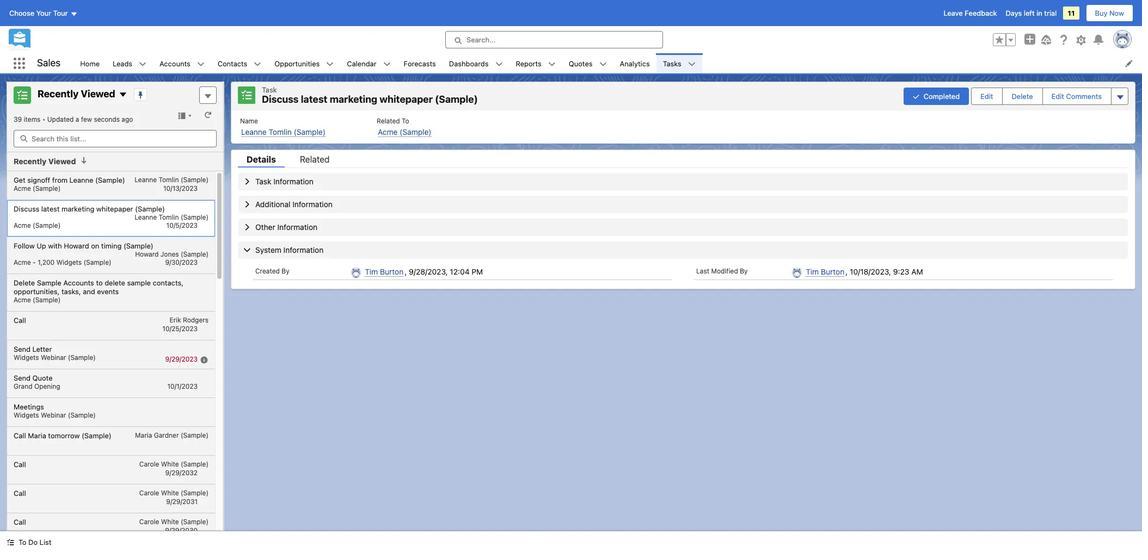 Task type: locate. For each thing, give the bounding box(es) containing it.
1 horizontal spatial viewed
[[81, 88, 115, 100]]

1 tim from the left
[[365, 267, 378, 276]]

text default image right calendar
[[383, 60, 391, 68]]

quotes list item
[[562, 53, 613, 74]]

accounts inside list item
[[160, 59, 190, 68]]

tim burton link
[[365, 267, 404, 277], [806, 267, 845, 277]]

2 vertical spatial white
[[161, 518, 179, 526]]

dashboards
[[449, 59, 489, 68]]

1 vertical spatial latest
[[41, 204, 60, 213]]

tim burton left 10/18/2023,
[[806, 267, 845, 276]]

burton left 10/18/2023,
[[821, 267, 845, 276]]

0 horizontal spatial to
[[19, 538, 26, 547]]

tasks
[[663, 59, 682, 68]]

marketing inside 'task discuss latest marketing whitepaper (sample)'
[[330, 94, 377, 105]]

marketing down "calendar" link
[[330, 94, 377, 105]]

howard left the jones in the top left of the page
[[135, 250, 159, 258]]

acme left tasks,
[[14, 296, 31, 304]]

2 send from the top
[[14, 374, 30, 382]]

pm
[[472, 267, 483, 276]]

1 horizontal spatial burton
[[821, 267, 845, 276]]

burton left 9/28/2023,
[[380, 267, 404, 276]]

maria left the gardner on the left bottom of page
[[135, 431, 152, 440]]

recently viewed up signoff
[[14, 157, 76, 166]]

1 horizontal spatial marketing
[[330, 94, 377, 105]]

edit inside 'edit comments' button
[[1052, 92, 1064, 101]]

1 horizontal spatial maria
[[135, 431, 152, 440]]

list containing home
[[74, 53, 1142, 74]]

name leanne tomlin (sample)
[[240, 117, 326, 136]]

timing
[[101, 241, 122, 250]]

latest down from
[[41, 204, 60, 213]]

last modified by
[[696, 267, 748, 275]]

acme inside delete sample accounts to delete sample contacts, opportunities, tasks, and events acme (sample)
[[14, 296, 31, 304]]

edit left delete button
[[981, 92, 993, 101]]

maria left the tomorrow
[[28, 431, 46, 440]]

group
[[993, 33, 1016, 46], [904, 87, 1129, 106]]

carole white (sample) up '9/29/2030'
[[139, 518, 209, 526]]

text default image inside calendar "list item"
[[383, 60, 391, 68]]

text default image inside to do list button
[[7, 539, 14, 547]]

text default image left "calendar" link
[[326, 60, 334, 68]]

quotes link
[[562, 53, 599, 74]]

recently viewed status
[[14, 115, 47, 124]]

up
[[37, 241, 46, 250]]

related inside related to acme (sample)
[[377, 117, 400, 125]]

text default image for quotes
[[599, 60, 607, 68]]

white for 9/29/2030
[[161, 518, 179, 526]]

do
[[28, 538, 38, 547]]

text default image inside "contacts" list item
[[254, 60, 262, 68]]

to up acme (sample) link
[[402, 117, 409, 125]]

information for task information
[[273, 177, 314, 186]]

text default image left the contacts "link"
[[197, 60, 205, 68]]

1 vertical spatial viewed
[[48, 157, 76, 166]]

1 vertical spatial white
[[161, 489, 179, 497]]

0 vertical spatial send
[[14, 345, 30, 354]]

0 horizontal spatial discuss
[[14, 204, 39, 213]]

acme for discuss latest marketing whitepaper (sample)
[[14, 221, 31, 229]]

text default image right the 'quotes'
[[599, 60, 607, 68]]

0 horizontal spatial whitepaper
[[96, 204, 133, 213]]

edit inside edit button
[[981, 92, 993, 101]]

opening
[[34, 382, 60, 391]]

2 tim burton link from the left
[[806, 267, 845, 277]]

0 vertical spatial accounts
[[160, 59, 190, 68]]

2 tim from the left
[[806, 267, 819, 276]]

1 acme (sample) from the top
[[14, 184, 61, 192]]

recently
[[38, 88, 79, 100], [14, 157, 46, 166]]

tomlin up 10/13/2023
[[159, 176, 179, 184]]

text default image right leads
[[139, 60, 147, 68]]

0 horizontal spatial accounts
[[63, 278, 94, 287]]

information for other information
[[277, 222, 318, 232]]

information for additional information
[[292, 200, 333, 209]]

0 vertical spatial latest
[[301, 94, 327, 105]]

related up acme (sample) link
[[377, 117, 400, 125]]

1 carole white (sample) from the top
[[139, 460, 209, 469]]

list containing leanne tomlin (sample)
[[231, 110, 1135, 143]]

1 webinar from the top
[[41, 354, 66, 362]]

edit
[[981, 92, 993, 101], [1052, 92, 1064, 101]]

recently viewed
[[38, 88, 115, 100], [14, 157, 76, 166]]

1 horizontal spatial to
[[402, 117, 409, 125]]

leave
[[944, 9, 963, 17]]

text default image for leads
[[139, 60, 147, 68]]

analytics link
[[613, 53, 656, 74]]

task inside dropdown button
[[255, 177, 271, 186]]

text default image for reports
[[548, 60, 556, 68]]

tim for , 10/18/2023, 9:23 am
[[806, 267, 819, 276]]

contacts list item
[[211, 53, 268, 74]]

marketing down get signoff from leanne (sample)
[[61, 204, 94, 213]]

accounts link
[[153, 53, 197, 74]]

(sample) inside delete sample accounts to delete sample contacts, opportunities, tasks, and events acme (sample)
[[33, 296, 61, 304]]

acme down 'task discuss latest marketing whitepaper (sample)'
[[378, 127, 398, 136]]

viewed up seconds on the left
[[81, 88, 115, 100]]

0 vertical spatial related
[[377, 117, 400, 125]]

information inside dropdown button
[[283, 245, 324, 255]]

task down details link
[[255, 177, 271, 186]]

text default image up ago at the left top of the page
[[119, 91, 127, 99]]

1 horizontal spatial latest
[[301, 94, 327, 105]]

call for 9/29/2030
[[14, 518, 26, 527]]

10/5/2023
[[166, 221, 198, 229]]

howard left on
[[64, 241, 89, 250]]

related link
[[291, 154, 338, 167]]

whitepaper
[[380, 94, 433, 105], [96, 204, 133, 213]]

accounts left to
[[63, 278, 94, 287]]

whitepaper up timing
[[96, 204, 133, 213]]

delete
[[1012, 92, 1033, 101], [14, 278, 35, 287]]

text default image up get signoff from leanne (sample)
[[80, 157, 88, 164]]

1 horizontal spatial accounts
[[160, 59, 190, 68]]

latest inside discuss latest marketing whitepaper (sample) leanne tomlin (sample)
[[41, 204, 60, 213]]

send
[[14, 345, 30, 354], [14, 374, 30, 382]]

2 tim burton from the left
[[806, 267, 845, 276]]

dashboards link
[[443, 53, 495, 74]]

text default image
[[326, 60, 334, 68], [383, 60, 391, 68], [495, 60, 503, 68], [548, 60, 556, 68], [599, 60, 607, 68], [688, 60, 696, 68], [80, 157, 88, 164], [7, 539, 14, 547]]

0 horizontal spatial latest
[[41, 204, 60, 213]]

carole for 9/29/2031
[[139, 489, 159, 497]]

acme up follow
[[14, 221, 31, 229]]

acme left -
[[14, 258, 31, 267]]

tomlin down 10/13/2023
[[159, 213, 179, 221]]

2 vertical spatial carole white (sample)
[[139, 518, 209, 526]]

delete down -
[[14, 278, 35, 287]]

discuss down get
[[14, 204, 39, 213]]

send left quote
[[14, 374, 30, 382]]

leanne tomlin (sample)
[[135, 176, 209, 184]]

tomlin up details on the top of the page
[[269, 127, 292, 136]]

tim burton link left 10/18/2023,
[[806, 267, 845, 277]]

text default image for opportunities
[[326, 60, 334, 68]]

1 tim burton from the left
[[365, 267, 404, 276]]

text default image right tasks
[[688, 60, 696, 68]]

discuss inside discuss latest marketing whitepaper (sample) leanne tomlin (sample)
[[14, 204, 39, 213]]

to left do
[[19, 538, 26, 547]]

1 horizontal spatial related
[[377, 117, 400, 125]]

text default image inside the reports list item
[[548, 60, 556, 68]]

carole white (sample) for 9/29/2030
[[139, 518, 209, 526]]

acme
[[378, 127, 398, 136], [14, 184, 31, 192], [14, 221, 31, 229], [14, 258, 31, 267], [14, 296, 31, 304]]

(sample) inside name leanne tomlin (sample)
[[294, 127, 326, 136]]

to inside related to acme (sample)
[[402, 117, 409, 125]]

1 send from the top
[[14, 345, 30, 354]]

(sample) inside 'task discuss latest marketing whitepaper (sample)'
[[435, 94, 478, 105]]

0 horizontal spatial burton
[[380, 267, 404, 276]]

viewed
[[81, 88, 115, 100], [48, 157, 76, 166]]

burton for , 10/18/2023, 9:23 am
[[821, 267, 845, 276]]

2 , from the left
[[846, 267, 848, 276]]

0 vertical spatial whitepaper
[[380, 94, 433, 105]]

0 horizontal spatial marketing
[[61, 204, 94, 213]]

tim burton for , 9/28/2023, 12:04 pm
[[365, 267, 404, 276]]

widgets down the grand
[[14, 411, 39, 420]]

feedback
[[965, 9, 997, 17]]

, left 10/18/2023,
[[846, 267, 848, 276]]

leanne
[[241, 127, 267, 136], [69, 176, 93, 184], [135, 176, 157, 184], [135, 213, 157, 221]]

edit button
[[972, 88, 1002, 104]]

1 vertical spatial acme (sample)
[[14, 221, 61, 229]]

tim burton link for , 10/18/2023, 9:23 am
[[806, 267, 845, 277]]

white up 9/29/2032 at the left of page
[[161, 460, 179, 469]]

white up 9/29/2031
[[161, 489, 179, 497]]

edit for edit
[[981, 92, 993, 101]]

text default image left reports
[[495, 60, 503, 68]]

whitepaper inside discuss latest marketing whitepaper (sample) leanne tomlin (sample)
[[96, 204, 133, 213]]

leanne up discuss latest marketing whitepaper (sample) leanne tomlin (sample)
[[135, 176, 157, 184]]

task for information
[[255, 177, 271, 186]]

delete inside button
[[1012, 92, 1033, 101]]

information down additional information
[[277, 222, 318, 232]]

widgets down 'with'
[[56, 258, 82, 267]]

text default image right contacts
[[254, 60, 262, 68]]

1,200
[[38, 258, 55, 267]]

0 horizontal spatial ,
[[405, 267, 407, 276]]

9/29/2023
[[165, 355, 198, 364]]

acme left from
[[14, 184, 31, 192]]

0 horizontal spatial by
[[282, 267, 290, 275]]

howard
[[64, 241, 89, 250], [135, 250, 159, 258]]

2 webinar from the top
[[41, 411, 66, 420]]

1 horizontal spatial tim burton
[[806, 267, 845, 276]]

0 vertical spatial discuss
[[262, 94, 299, 105]]

None search field
[[14, 130, 217, 148]]

get signoff from leanne (sample)
[[14, 176, 125, 184]]

1 vertical spatial whitepaper
[[96, 204, 133, 213]]

text default image inside accounts list item
[[197, 60, 205, 68]]

1 vertical spatial delete
[[14, 278, 35, 287]]

task information button
[[238, 173, 1128, 190]]

text default image inside dashboards list item
[[495, 60, 503, 68]]

0 horizontal spatial tim burton link
[[365, 267, 404, 277]]

contacts
[[218, 59, 247, 68]]

tomlin
[[269, 127, 292, 136], [159, 176, 179, 184], [159, 213, 179, 221]]

related up task information
[[300, 154, 330, 164]]

0 vertical spatial acme (sample)
[[14, 184, 61, 192]]

2 edit from the left
[[1052, 92, 1064, 101]]

edit left the comments
[[1052, 92, 1064, 101]]

meetings
[[14, 403, 44, 411]]

recently up updated
[[38, 88, 79, 100]]

1 tim burton link from the left
[[365, 267, 404, 277]]

leads list item
[[106, 53, 153, 74]]

tim burton left 9/28/2023,
[[365, 267, 404, 276]]

tasks link
[[656, 53, 688, 74]]

by right modified
[[740, 267, 748, 275]]

send quote
[[14, 374, 53, 382]]

leanne inside name leanne tomlin (sample)
[[241, 127, 267, 136]]

3 white from the top
[[161, 518, 179, 526]]

1 vertical spatial marketing
[[61, 204, 94, 213]]

text default image inside opportunities list item
[[326, 60, 334, 68]]

information for system information
[[283, 245, 324, 255]]

1 vertical spatial discuss
[[14, 204, 39, 213]]

recently up signoff
[[14, 157, 46, 166]]

1 carole from the top
[[139, 460, 159, 469]]

tour
[[53, 9, 68, 17]]

delete right edit button at top
[[1012, 92, 1033, 101]]

0 vertical spatial webinar
[[41, 354, 66, 362]]

0 vertical spatial carole
[[139, 460, 159, 469]]

2 vertical spatial carole
[[139, 518, 159, 526]]

1 edit from the left
[[981, 92, 993, 101]]

1 , from the left
[[405, 267, 407, 276]]

with
[[48, 241, 62, 250]]

text default image
[[139, 60, 147, 68], [197, 60, 205, 68], [254, 60, 262, 68], [119, 91, 127, 99]]

10/13/2023
[[163, 184, 198, 192]]

task inside 'task discuss latest marketing whitepaper (sample)'
[[262, 85, 277, 94]]

tim burton link left 9/28/2023,
[[365, 267, 404, 277]]

, left 9/28/2023,
[[405, 267, 407, 276]]

2 by from the left
[[740, 267, 748, 275]]

0 vertical spatial to
[[402, 117, 409, 125]]

0 vertical spatial carole white (sample)
[[139, 460, 209, 469]]

2 carole white (sample) from the top
[[139, 489, 209, 497]]

1 vertical spatial send
[[14, 374, 30, 382]]

4 call from the top
[[14, 489, 26, 498]]

text default image for dashboards
[[495, 60, 503, 68]]

edit comments button
[[1043, 88, 1111, 104]]

text default image right reports
[[548, 60, 556, 68]]

12:04
[[450, 267, 470, 276]]

to
[[402, 117, 409, 125], [19, 538, 26, 547]]

viewed up from
[[48, 157, 76, 166]]

carole white (sample) up 9/29/2031
[[139, 489, 209, 497]]

0 vertical spatial marketing
[[330, 94, 377, 105]]

1 burton from the left
[[380, 267, 404, 276]]

2 vertical spatial widgets
[[14, 411, 39, 420]]

text default image inside the leads list item
[[139, 60, 147, 68]]

, for , 10/18/2023, 9:23 am
[[846, 267, 848, 276]]

list
[[74, 53, 1142, 74], [231, 110, 1135, 143]]

2 white from the top
[[161, 489, 179, 497]]

2 vertical spatial tomlin
[[159, 213, 179, 221]]

text default image inside tasks list item
[[688, 60, 696, 68]]

0 horizontal spatial delete
[[14, 278, 35, 287]]

1 vertical spatial carole
[[139, 489, 159, 497]]

0 horizontal spatial tim
[[365, 267, 378, 276]]

sample
[[37, 278, 61, 287]]

acme (sample)
[[14, 184, 61, 192], [14, 221, 61, 229]]

webinar up call maria tomorrow (sample)
[[41, 411, 66, 420]]

tim burton for , 10/18/2023, 9:23 am
[[806, 267, 845, 276]]

send left letter
[[14, 345, 30, 354]]

task down the opportunities link
[[262, 85, 277, 94]]

information up other information
[[292, 200, 333, 209]]

erik rodgers
[[170, 316, 209, 324]]

last
[[696, 267, 709, 275]]

delete sample accounts to delete sample contacts, opportunities, tasks, and events acme (sample)
[[14, 278, 183, 304]]

delete inside delete sample accounts to delete sample contacts, opportunities, tasks, and events acme (sample)
[[14, 278, 35, 287]]

1 vertical spatial group
[[904, 87, 1129, 106]]

5 call from the top
[[14, 518, 26, 527]]

discuss
[[262, 94, 299, 105], [14, 204, 39, 213]]

text default image inside recently viewed|tasks|list view "element"
[[80, 157, 88, 164]]

0 vertical spatial recently viewed
[[38, 88, 115, 100]]

1 horizontal spatial discuss
[[262, 94, 299, 105]]

carole for 9/29/2030
[[139, 518, 159, 526]]

1 horizontal spatial delete
[[1012, 92, 1033, 101]]

1 white from the top
[[161, 460, 179, 469]]

in
[[1037, 9, 1043, 17]]

choose your tour
[[9, 9, 68, 17]]

accounts right the leads list item
[[160, 59, 190, 68]]

1 horizontal spatial ,
[[846, 267, 848, 276]]

3 carole white (sample) from the top
[[139, 518, 209, 526]]

home
[[80, 59, 100, 68]]

1 horizontal spatial tim
[[806, 267, 819, 276]]

2 acme (sample) from the top
[[14, 221, 61, 229]]

0 horizontal spatial related
[[300, 154, 330, 164]]

latest down opportunities list item
[[301, 94, 327, 105]]

to inside button
[[19, 538, 26, 547]]

information up additional information
[[273, 177, 314, 186]]

1 horizontal spatial tim burton link
[[806, 267, 845, 277]]

1 horizontal spatial by
[[740, 267, 748, 275]]

calendar list item
[[340, 53, 397, 74]]

1 vertical spatial accounts
[[63, 278, 94, 287]]

sample
[[127, 278, 151, 287]]

to do list
[[19, 538, 51, 547]]

carole white (sample) up 9/29/2032 at the left of page
[[139, 460, 209, 469]]

few
[[81, 115, 92, 124]]

information inside 'dropdown button'
[[292, 200, 333, 209]]

comments
[[1066, 92, 1102, 101]]

discuss up name leanne tomlin (sample)
[[262, 94, 299, 105]]

contacts link
[[211, 53, 254, 74]]

1 horizontal spatial whitepaper
[[380, 94, 433, 105]]

0 vertical spatial list
[[74, 53, 1142, 74]]

1 vertical spatial tomlin
[[159, 176, 179, 184]]

by
[[282, 267, 290, 275], [740, 267, 748, 275]]

recently viewed up a
[[38, 88, 115, 100]]

webinar up quote
[[41, 354, 66, 362]]

1 vertical spatial carole white (sample)
[[139, 489, 209, 497]]

2 carole from the top
[[139, 489, 159, 497]]

delete for delete sample accounts to delete sample contacts, opportunities, tasks, and events acme (sample)
[[14, 278, 35, 287]]

0 vertical spatial tomlin
[[269, 127, 292, 136]]

1 horizontal spatial edit
[[1052, 92, 1064, 101]]

3 carole from the top
[[139, 518, 159, 526]]

text default image for accounts
[[197, 60, 205, 68]]

whitepaper inside 'task discuss latest marketing whitepaper (sample)'
[[380, 94, 433, 105]]

text default image left do
[[7, 539, 14, 547]]

0 vertical spatial delete
[[1012, 92, 1033, 101]]

1 vertical spatial related
[[300, 154, 330, 164]]

recently viewed|tasks|list view element
[[7, 82, 224, 554]]

1 vertical spatial webinar
[[41, 411, 66, 420]]

tim burton
[[365, 267, 404, 276], [806, 267, 845, 276]]

0 horizontal spatial maria
[[28, 431, 46, 440]]

0 vertical spatial white
[[161, 460, 179, 469]]

1 call from the top
[[14, 316, 26, 325]]

Search Recently Viewed list view. search field
[[14, 130, 217, 148]]

tim for , 9/28/2023, 12:04 pm
[[365, 267, 378, 276]]

acme - 1,200 widgets (sample)
[[14, 258, 111, 267]]

home link
[[74, 53, 106, 74]]

2 burton from the left
[[821, 267, 845, 276]]

edit comments
[[1052, 92, 1102, 101]]

call maria tomorrow (sample)
[[14, 431, 111, 440]]

0 horizontal spatial edit
[[981, 92, 993, 101]]

information down other information
[[283, 245, 324, 255]]

0 vertical spatial task
[[262, 85, 277, 94]]

(sample)
[[435, 94, 478, 105], [294, 127, 326, 136], [400, 127, 432, 136], [95, 176, 125, 184], [181, 176, 209, 184], [33, 184, 61, 192], [135, 204, 165, 213], [181, 213, 209, 221], [33, 221, 61, 229], [124, 241, 153, 250], [181, 250, 209, 258], [84, 258, 111, 267], [33, 296, 61, 304], [68, 354, 96, 362], [68, 411, 96, 420], [82, 431, 111, 440], [181, 431, 209, 440], [181, 460, 209, 469], [181, 489, 209, 497], [181, 518, 209, 526]]

(sample) inside meetings widgets webinar (sample)
[[68, 411, 96, 420]]

widgets up the send quote
[[14, 354, 39, 362]]

whitepaper up related to acme (sample) on the left of page
[[380, 94, 433, 105]]

white up '9/29/2030'
[[161, 518, 179, 526]]

leanne left the 10/5/2023
[[135, 213, 157, 221]]

events
[[97, 287, 119, 296]]

by right created
[[282, 267, 290, 275]]

text default image inside quotes list item
[[599, 60, 607, 68]]

task for discuss
[[262, 85, 277, 94]]

leads
[[113, 59, 132, 68]]

1 vertical spatial recently viewed
[[14, 157, 76, 166]]

1 vertical spatial task
[[255, 177, 271, 186]]

call
[[14, 316, 26, 325], [14, 431, 26, 440], [14, 460, 26, 469], [14, 489, 26, 498], [14, 518, 26, 527]]

0 horizontal spatial tim burton
[[365, 267, 404, 276]]

call for 9/29/2032
[[14, 460, 26, 469]]

1 vertical spatial list
[[231, 110, 1135, 143]]

1 vertical spatial to
[[19, 538, 26, 547]]

leanne down name
[[241, 127, 267, 136]]

webinar
[[41, 354, 66, 362], [41, 411, 66, 420]]

3 call from the top
[[14, 460, 26, 469]]

opportunities list item
[[268, 53, 340, 74]]

dashboards list item
[[443, 53, 509, 74]]



Task type: describe. For each thing, give the bounding box(es) containing it.
reports
[[516, 59, 542, 68]]

system
[[255, 245, 281, 255]]

1 by from the left
[[282, 267, 290, 275]]

delete for delete
[[1012, 92, 1033, 101]]

forecasts
[[404, 59, 436, 68]]

10/18/2023,
[[850, 267, 891, 276]]

calendar
[[347, 59, 377, 68]]

grand opening
[[14, 382, 60, 391]]

reports list item
[[509, 53, 562, 74]]

signoff
[[27, 176, 50, 184]]

related for related
[[300, 154, 330, 164]]

edit for edit comments
[[1052, 92, 1064, 101]]

other information button
[[238, 219, 1128, 236]]

meetings widgets webinar (sample)
[[14, 403, 96, 420]]

from
[[52, 176, 68, 184]]

forecasts link
[[397, 53, 443, 74]]

0 vertical spatial group
[[993, 33, 1016, 46]]

task discuss latest marketing whitepaper (sample)
[[262, 85, 478, 105]]

9/28/2023,
[[409, 267, 448, 276]]

rodgers
[[183, 316, 209, 324]]

maria gardner (sample)
[[135, 431, 209, 440]]

task information
[[255, 177, 314, 186]]

delete
[[105, 278, 125, 287]]

text default image inside recently viewed|tasks|list view "element"
[[119, 91, 127, 99]]

buy now button
[[1086, 4, 1134, 22]]

opportunities link
[[268, 53, 326, 74]]

carole for 9/29/2032
[[139, 460, 159, 469]]

1 horizontal spatial howard
[[135, 250, 159, 258]]

jones
[[161, 250, 179, 258]]

your
[[36, 9, 51, 17]]

leads link
[[106, 53, 139, 74]]

analytics
[[620, 59, 650, 68]]

send for send quote
[[14, 374, 30, 382]]

accounts list item
[[153, 53, 211, 74]]

left
[[1024, 9, 1035, 17]]

text default image for tasks
[[688, 60, 696, 68]]

widgets webinar (sample)
[[14, 354, 96, 362]]

leanne tomlin (sample) link
[[241, 127, 326, 137]]

tomlin inside discuss latest marketing whitepaper (sample) leanne tomlin (sample)
[[159, 213, 179, 221]]

reports link
[[509, 53, 548, 74]]

marketing inside discuss latest marketing whitepaper (sample) leanne tomlin (sample)
[[61, 204, 94, 213]]

search...
[[467, 35, 496, 44]]

select an item from this list to open it. list box
[[7, 171, 215, 554]]

and
[[83, 287, 95, 296]]

acme (sample) for get signoff from leanne (sample)
[[14, 184, 61, 192]]

now
[[1110, 9, 1124, 17]]

related for related to acme (sample)
[[377, 117, 400, 125]]

carole white (sample) for 9/29/2032
[[139, 460, 209, 469]]

to do list button
[[0, 532, 58, 554]]

webinar inside meetings widgets webinar (sample)
[[41, 411, 66, 420]]

erik
[[170, 316, 181, 324]]

ago
[[122, 115, 133, 124]]

choose
[[9, 9, 34, 17]]

contacts,
[[153, 278, 183, 287]]

leanne inside discuss latest marketing whitepaper (sample) leanne tomlin (sample)
[[135, 213, 157, 221]]

am
[[912, 267, 923, 276]]

39 items • updated a few seconds ago
[[14, 115, 133, 124]]

10/1/2023
[[167, 382, 198, 391]]

2 maria from the left
[[135, 431, 152, 440]]

send letter
[[14, 345, 52, 354]]

buy now
[[1095, 9, 1124, 17]]

seconds
[[94, 115, 120, 124]]

acme (sample) for discuss latest marketing whitepaper (sample)
[[14, 221, 61, 229]]

system information button
[[238, 241, 1128, 259]]

modified
[[711, 267, 738, 275]]

acme for get signoff from leanne (sample)
[[14, 184, 31, 192]]

get
[[14, 176, 25, 184]]

leave feedback link
[[944, 9, 997, 17]]

tasks list item
[[656, 53, 702, 74]]

sales
[[37, 57, 61, 69]]

items
[[24, 115, 40, 124]]

details
[[247, 154, 276, 164]]

1 vertical spatial widgets
[[14, 354, 39, 362]]

group containing completed
[[904, 87, 1129, 106]]

0 vertical spatial recently
[[38, 88, 79, 100]]

, for , 9/28/2023, 12:04 pm
[[405, 267, 407, 276]]

opportunities,
[[14, 287, 60, 296]]

0 vertical spatial viewed
[[81, 88, 115, 100]]

list
[[40, 538, 51, 547]]

1 maria from the left
[[28, 431, 46, 440]]

0 horizontal spatial howard
[[64, 241, 89, 250]]

send for send letter
[[14, 345, 30, 354]]

days
[[1006, 9, 1022, 17]]

39
[[14, 115, 22, 124]]

carole white (sample) for 9/29/2031
[[139, 489, 209, 497]]

latest inside 'task discuss latest marketing whitepaper (sample)'
[[301, 94, 327, 105]]

discuss inside 'task discuss latest marketing whitepaper (sample)'
[[262, 94, 299, 105]]

details link
[[238, 154, 285, 167]]

additional
[[255, 200, 290, 209]]

a
[[76, 115, 79, 124]]

9/30/2023
[[165, 258, 198, 267]]

2 call from the top
[[14, 431, 26, 440]]

burton for , 9/28/2023, 12:04 pm
[[380, 267, 404, 276]]

, 9/28/2023, 12:04 pm
[[405, 267, 483, 276]]

0 horizontal spatial viewed
[[48, 157, 76, 166]]

updated
[[47, 115, 74, 124]]

follow up with howard on timing (sample) howard jones (sample)
[[14, 241, 209, 258]]

delete button
[[1003, 88, 1042, 104]]

call for 9/29/2031
[[14, 489, 26, 498]]

text default image for calendar
[[383, 60, 391, 68]]

completed button
[[904, 88, 969, 105]]

opportunities
[[275, 59, 320, 68]]

tim burton link for , 9/28/2023, 12:04 pm
[[365, 267, 404, 277]]

system information
[[255, 245, 324, 255]]

related to acme (sample)
[[377, 117, 432, 136]]

, 10/18/2023, 9:23 am
[[846, 267, 923, 276]]

(sample) inside related to acme (sample)
[[400, 127, 432, 136]]

text default image for contacts
[[254, 60, 262, 68]]

acme inside related to acme (sample)
[[378, 127, 398, 136]]

white for 9/29/2032
[[161, 460, 179, 469]]

call for 10/25/2023
[[14, 316, 26, 325]]

•
[[42, 115, 45, 124]]

1 vertical spatial recently
[[14, 157, 46, 166]]

quote
[[32, 374, 53, 382]]

leanne right from
[[69, 176, 93, 184]]

0 vertical spatial widgets
[[56, 258, 82, 267]]

11
[[1068, 9, 1075, 17]]

calendar link
[[340, 53, 383, 74]]

tomlin inside name leanne tomlin (sample)
[[269, 127, 292, 136]]

acme for follow up with howard on timing (sample)
[[14, 258, 31, 267]]

white for 9/29/2031
[[161, 489, 179, 497]]

additional information
[[255, 200, 333, 209]]

accounts inside delete sample accounts to delete sample contacts, opportunities, tasks, and events acme (sample)
[[63, 278, 94, 287]]

9/29/2030
[[165, 527, 198, 535]]

widgets inside meetings widgets webinar (sample)
[[14, 411, 39, 420]]

created by
[[255, 267, 290, 275]]

buy
[[1095, 9, 1108, 17]]

other
[[255, 222, 275, 232]]

other information
[[255, 222, 318, 232]]



Task type: vqa. For each thing, say whether or not it's contained in the screenshot.
the Tim Burton
yes



